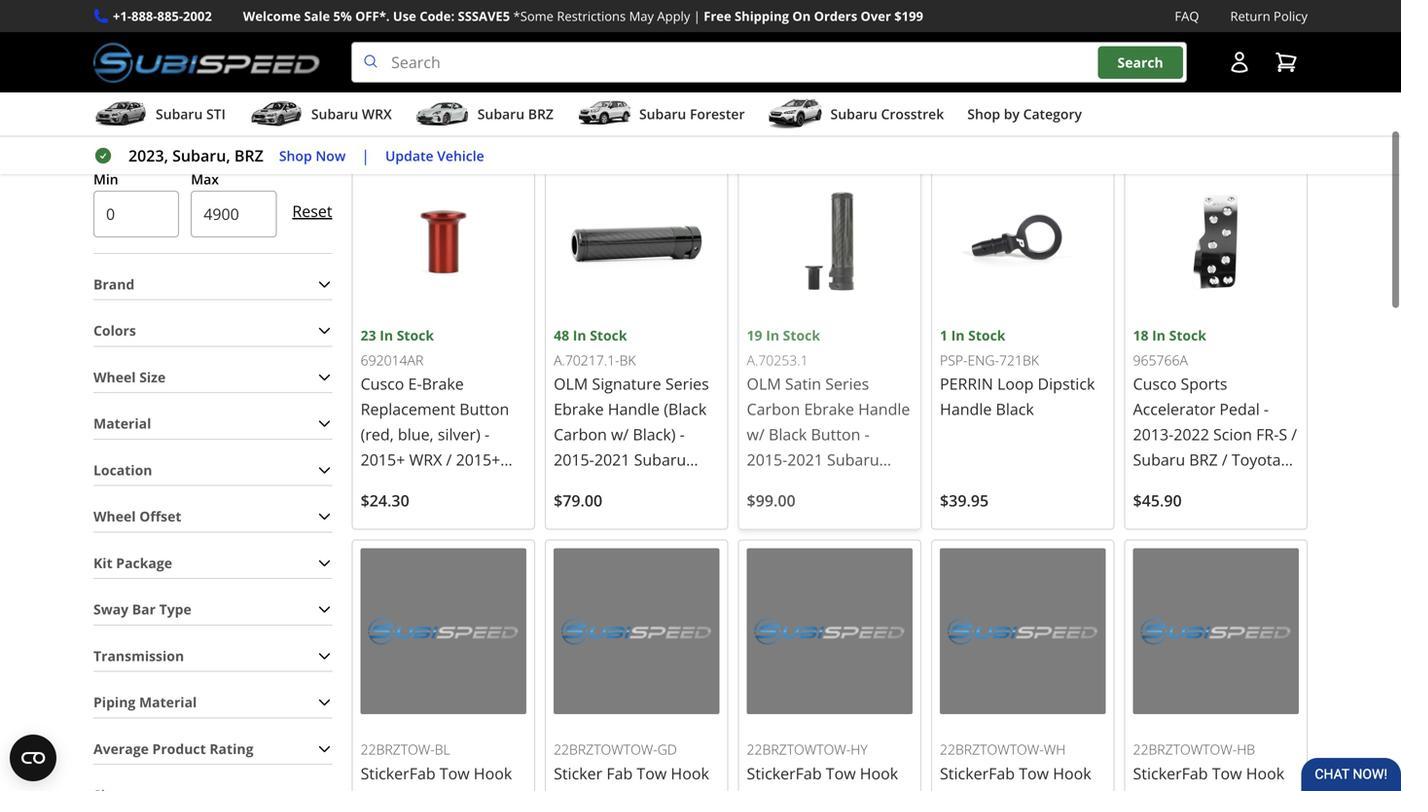 Task type: vqa. For each thing, say whether or not it's contained in the screenshot.
the top Synthetic
no



Task type: locate. For each thing, give the bounding box(es) containing it.
a subaru forester thumbnail image image
[[577, 99, 632, 129]]

2 cover from the left
[[747, 788, 789, 791]]

tow inside 22brztowtow-wh stickerfab tow hook cover overlay wit
[[1019, 763, 1049, 784]]

2015+ down (red,
[[361, 449, 405, 470]]

tow down hy on the right of the page
[[826, 763, 856, 784]]

fab
[[607, 763, 633, 784]]

subaru inside 'dropdown button'
[[478, 105, 525, 123]]

4 stickerfab from the left
[[1133, 763, 1208, 784]]

stock inside 48 in stock a.70217.1-bk
[[590, 326, 627, 345]]

subaru for subaru forester
[[639, 105, 686, 123]]

1 vertical spatial material
[[139, 693, 197, 712]]

2 vertical spatial -
[[466, 788, 471, 791]]

3 stickerfab from the left
[[940, 763, 1015, 784]]

0 horizontal spatial wrx
[[362, 105, 392, 123]]

cusco inside 23 in stock 692014ar cusco e-brake replacement button (red, blue, silver) - 2015+ wrx / 2015+ sti-red
[[361, 373, 404, 394]]

Min text field
[[93, 191, 179, 237]]

shop left by
[[968, 105, 1001, 123]]

faq
[[1175, 7, 1199, 25]]

5 in from the left
[[1152, 326, 1166, 345]]

0 horizontal spatial |
[[361, 145, 370, 166]]

0 horizontal spatial cusco
[[361, 373, 404, 394]]

subaru sti button
[[93, 96, 226, 135]]

22brztowtow- inside 22brztowtow-wh stickerfab tow hook cover overlay wit
[[940, 740, 1044, 759]]

stickerfab tow hook cover overlay wit for hy
[[747, 763, 898, 791]]

olm satin series carbon ebrake handle w/ black button - 2015-2021 subaru wrx / sti / 2013-2021 scion fr-s / subaru brz / toyota 86 / 2014-2018 forester / 2013-2017 crosstrek image
[[747, 159, 913, 325]]

in right 19
[[766, 326, 780, 345]]

cusco down "692014ar"
[[361, 373, 404, 394]]

sports
[[1181, 373, 1228, 394]]

22brztowtow-wh stickerfab tow hook cover overlay wit
[[940, 740, 1092, 791]]

eng-
[[968, 351, 1000, 369]]

3 stock from the left
[[590, 326, 627, 345]]

1 stickerfab tow hook cover overlay wit from the left
[[747, 763, 898, 791]]

brz inside the 18 in stock 965766a cusco sports accelerator pedal - 2013-2022 scion fr-s / subaru brz / toyota gr86
[[1190, 449, 1218, 470]]

stock for perrin
[[969, 326, 1006, 345]]

5 stock from the left
[[1169, 326, 1207, 345]]

stock inside the 18 in stock 965766a cusco sports accelerator pedal - 2013-2022 scion fr-s / subaru brz / toyota gr86
[[1169, 326, 1207, 345]]

$24.30
[[361, 490, 409, 511]]

2 stickerfab tow hook cover overlay wit from the left
[[1133, 763, 1285, 791]]

overlay inside 22brztowtow-wh stickerfab tow hook cover overlay wit
[[986, 788, 1042, 791]]

0 horizontal spatial /
[[446, 449, 452, 470]]

shop now
[[279, 146, 346, 165]]

hook down hb
[[1246, 763, 1285, 784]]

in right 48
[[573, 326, 586, 345]]

4 22brztowtow- from the left
[[1133, 740, 1237, 759]]

stickerfab inside 22brztowtow-wh stickerfab tow hook cover overlay wit
[[940, 763, 1015, 784]]

2002
[[183, 7, 212, 25]]

wrx down "698 results"
[[362, 105, 392, 123]]

my
[[482, 115, 502, 134]]

vehicle inside button
[[437, 146, 484, 165]]

brz down 2022
[[1190, 449, 1218, 470]]

1 vertical spatial shop
[[279, 146, 312, 165]]

+1-888-885-2002 link
[[113, 6, 212, 26]]

1 horizontal spatial vehicle
[[506, 115, 553, 134]]

material up average product rating
[[139, 693, 197, 712]]

gr86
[[1133, 474, 1172, 495]]

1 vertical spatial wrx
[[409, 449, 442, 470]]

shipping
[[735, 7, 789, 25]]

open widget image
[[10, 735, 56, 782]]

shop inside 'dropdown button'
[[968, 105, 1001, 123]]

overlay for 22brztowtow-hb
[[1179, 788, 1235, 791]]

18 in stock 965766a cusco sports accelerator pedal - 2013-2022 scion fr-s / subaru brz / toyota gr86
[[1133, 326, 1297, 495]]

subaru inside dropdown button
[[311, 105, 358, 123]]

2 tow from the left
[[826, 763, 856, 784]]

orders
[[814, 7, 858, 25]]

22brztowtow-hb
[[1133, 740, 1256, 759]]

1 horizontal spatial cusco
[[1133, 373, 1177, 394]]

2 in from the left
[[766, 326, 780, 345]]

hook down wh
[[1053, 763, 1092, 784]]

shop by category button
[[968, 96, 1082, 135]]

3 overlay from the left
[[600, 788, 655, 791]]

hook inside sticker fab tow hook cover overlay wit
[[671, 763, 709, 784]]

overlay
[[407, 788, 462, 791], [793, 788, 849, 791], [600, 788, 655, 791], [986, 788, 1042, 791], [1179, 788, 1235, 791]]

1 horizontal spatial -
[[485, 424, 490, 445]]

3 tow from the left
[[637, 763, 667, 784]]

wheel offset button
[[93, 502, 332, 532]]

1 horizontal spatial wrx
[[409, 449, 442, 470]]

in inside 1 in stock psp-eng-721bk perrin loop dipstick handle black
[[952, 326, 965, 345]]

bar
[[132, 600, 156, 619]]

0 vertical spatial |
[[694, 7, 701, 25]]

a.70217.1-
[[554, 351, 620, 369]]

hook for 22brztowtow-hy
[[860, 763, 898, 784]]

results
[[379, 74, 425, 92]]

- inside 23 in stock 692014ar cusco e-brake replacement button (red, blue, silver) - 2015+ wrx / 2015+ sti-red
[[485, 424, 490, 445]]

stock up bk
[[590, 326, 627, 345]]

cusco down 965766a
[[1133, 373, 1177, 394]]

stickerfab tow hook cover overlay wit down '22brztowtow-hy' at the bottom of page
[[747, 763, 898, 791]]

1 vertical spatial wheel
[[93, 507, 136, 526]]

return policy link
[[1231, 6, 1308, 26]]

cover inside stickerfab tow hook cover overlay - 202
[[361, 788, 403, 791]]

in for perrin loop dipstick handle black
[[952, 326, 965, 345]]

0 vertical spatial wheel
[[93, 368, 136, 386]]

welcome
[[243, 7, 301, 25]]

hook for 22brztow-bl
[[474, 763, 512, 784]]

in for cusco e-brake replacement button (red, blue, silver) - 2015+ wrx / 2015+ sti-red
[[380, 326, 393, 345]]

hook down gd
[[671, 763, 709, 784]]

button image
[[1228, 51, 1252, 74]]

cusco inside the 18 in stock 965766a cusco sports accelerator pedal - 2013-2022 scion fr-s / subaru brz / toyota gr86
[[1133, 373, 1177, 394]]

hook left sticker
[[474, 763, 512, 784]]

1 stickerfab from the left
[[361, 763, 436, 784]]

hook down hy on the right of the page
[[860, 763, 898, 784]]

0 horizontal spatial brz
[[234, 145, 264, 166]]

/ down the scion
[[1222, 449, 1228, 470]]

1 overlay from the left
[[407, 788, 462, 791]]

1 in from the left
[[380, 326, 393, 345]]

overlay for 22brztow-bl
[[407, 788, 462, 791]]

in inside 48 in stock a.70217.1-bk
[[573, 326, 586, 345]]

| down the 'only'
[[361, 145, 370, 166]]

tow down bl
[[440, 763, 470, 784]]

3 cover from the left
[[554, 788, 596, 791]]

1 horizontal spatial 2015+
[[456, 449, 501, 470]]

material up location
[[93, 414, 151, 433]]

wh
[[1044, 740, 1066, 759]]

wheel size button
[[93, 362, 332, 392]]

crosstrek
[[881, 105, 944, 123]]

| left free
[[694, 7, 701, 25]]

1 cusco from the left
[[361, 373, 404, 394]]

2 vertical spatial brz
[[1190, 449, 1218, 470]]

1 vertical spatial -
[[485, 424, 490, 445]]

2015+
[[361, 449, 405, 470], [456, 449, 501, 470]]

stock inside 1 in stock psp-eng-721bk perrin loop dipstick handle black
[[969, 326, 1006, 345]]

s
[[1279, 424, 1288, 445]]

0 vertical spatial material
[[93, 414, 151, 433]]

cusco sports accelerator pedal - 2013-2022 scion fr-s / subaru brz / toyota gr86 image
[[1133, 159, 1299, 325]]

category
[[1023, 105, 1082, 123]]

sway
[[93, 600, 129, 619]]

transmission
[[93, 647, 184, 665]]

5 tow from the left
[[1212, 763, 1242, 784]]

in right "1"
[[952, 326, 965, 345]]

subaru forester button
[[577, 96, 745, 135]]

0 horizontal spatial shop
[[279, 146, 312, 165]]

black
[[996, 399, 1034, 419]]

vehicle down only compatible to my vehicle
[[437, 146, 484, 165]]

0 horizontal spatial -
[[466, 788, 471, 791]]

5 hook from the left
[[1246, 763, 1285, 784]]

shop left maximum slider
[[279, 146, 312, 165]]

may
[[629, 7, 654, 25]]

stickerfab
[[361, 763, 436, 784], [747, 763, 822, 784], [940, 763, 1015, 784], [1133, 763, 1208, 784]]

search input field
[[351, 42, 1187, 83]]

stock for accelerator
[[1169, 326, 1207, 345]]

in inside 23 in stock 692014ar cusco e-brake replacement button (red, blue, silver) - 2015+ wrx / 2015+ sti-red
[[380, 326, 393, 345]]

0 horizontal spatial 2015+
[[361, 449, 405, 470]]

in right 18
[[1152, 326, 1166, 345]]

cover inside sticker fab tow hook cover overlay wit
[[554, 788, 596, 791]]

0 vertical spatial wrx
[[362, 105, 392, 123]]

/ down the silver)
[[446, 449, 452, 470]]

wheel left offset
[[93, 507, 136, 526]]

0 vertical spatial -
[[1264, 399, 1269, 419]]

hook inside stickerfab tow hook cover overlay - 202
[[474, 763, 512, 784]]

22brztow-bl
[[361, 740, 450, 759]]

subaru for subaru sti
[[156, 105, 203, 123]]

average product rating
[[93, 740, 254, 758]]

red
[[387, 474, 415, 495]]

1 horizontal spatial brz
[[528, 105, 554, 123]]

tow down wh
[[1019, 763, 1049, 784]]

stickerfab inside stickerfab tow hook cover overlay - 202
[[361, 763, 436, 784]]

2022
[[1174, 424, 1210, 445]]

in inside 19 in stock a.70253.1
[[766, 326, 780, 345]]

3 in from the left
[[573, 326, 586, 345]]

colors
[[93, 321, 136, 340]]

to
[[465, 115, 479, 134]]

subaru inside dropdown button
[[831, 105, 878, 123]]

1 wheel from the top
[[93, 368, 136, 386]]

by:
[[1136, 74, 1156, 92]]

stock up 965766a
[[1169, 326, 1207, 345]]

2 hook from the left
[[860, 763, 898, 784]]

tow down gd
[[637, 763, 667, 784]]

1 tow from the left
[[440, 763, 470, 784]]

1 horizontal spatial shop
[[968, 105, 1001, 123]]

tow inside stickerfab tow hook cover overlay - 202
[[440, 763, 470, 784]]

in inside the 18 in stock 965766a cusco sports accelerator pedal - 2013-2022 scion fr-s / subaru brz / toyota gr86
[[1152, 326, 1166, 345]]

stock up a.70253.1
[[783, 326, 820, 345]]

policy
[[1274, 7, 1308, 25]]

off*.
[[355, 7, 390, 25]]

pedal
[[1220, 399, 1260, 419]]

cusco for cusco sports accelerator pedal - 2013-2022 scion fr-s / subaru brz / toyota gr86
[[1133, 373, 1177, 394]]

code:
[[420, 7, 455, 25]]

cover for 22brztowtow-hy
[[747, 788, 789, 791]]

cusco for cusco e-brake replacement button (red, blue, silver) - 2015+ wrx / 2015+ sti-red
[[361, 373, 404, 394]]

2 cusco from the left
[[1133, 373, 1177, 394]]

Max text field
[[191, 191, 277, 237]]

vehicle
[[506, 115, 553, 134], [437, 146, 484, 165]]

1 cover from the left
[[361, 788, 403, 791]]

replacement
[[361, 399, 456, 419]]

a subaru wrx thumbnail image image
[[249, 99, 304, 129]]

885-
[[157, 7, 183, 25]]

5 cover from the left
[[1133, 788, 1175, 791]]

stickerfab tow hook cover overlay with "tow" logo - 2022 brz fluorescent yellow image
[[747, 548, 913, 714]]

wheel size
[[93, 368, 166, 386]]

a subaru crosstrek thumbnail image image
[[768, 99, 823, 129]]

698
[[352, 74, 375, 92]]

overlay inside stickerfab tow hook cover overlay - 202
[[407, 788, 462, 791]]

subaru wrx
[[311, 105, 392, 123]]

4 cover from the left
[[940, 788, 982, 791]]

stickerfab tow hook cover overlay with "tow" logo - 2022 brz hyperblue image
[[1133, 548, 1299, 714]]

stock inside 23 in stock 692014ar cusco e-brake replacement button (red, blue, silver) - 2015+ wrx / 2015+ sti-red
[[397, 326, 434, 345]]

brz right subaru,
[[234, 145, 264, 166]]

fr-
[[1257, 424, 1279, 445]]

stock up 'eng-'
[[969, 326, 1006, 345]]

1
[[940, 326, 948, 345]]

4 stock from the left
[[969, 326, 1006, 345]]

forester
[[690, 105, 745, 123]]

cover for 22brztow-bl
[[361, 788, 403, 791]]

stock up "692014ar"
[[397, 326, 434, 345]]

material button
[[93, 409, 332, 439]]

1 vertical spatial vehicle
[[437, 146, 484, 165]]

0 vertical spatial brz
[[528, 105, 554, 123]]

2 wheel from the top
[[93, 507, 136, 526]]

sti
[[206, 105, 226, 123]]

brz inside 'dropdown button'
[[528, 105, 554, 123]]

- inside the 18 in stock 965766a cusco sports accelerator pedal - 2013-2022 scion fr-s / subaru brz / toyota gr86
[[1264, 399, 1269, 419]]

/ right s
[[1292, 424, 1297, 445]]

1 stock from the left
[[397, 326, 434, 345]]

4 overlay from the left
[[986, 788, 1042, 791]]

3 22brztowtow- from the left
[[940, 740, 1044, 759]]

2 stock from the left
[[783, 326, 820, 345]]

$79.00
[[554, 490, 603, 511]]

material
[[93, 414, 151, 433], [139, 693, 197, 712]]

2 stickerfab from the left
[[747, 763, 822, 784]]

reset
[[292, 200, 332, 221]]

return policy
[[1231, 7, 1308, 25]]

4 hook from the left
[[1053, 763, 1092, 784]]

search button
[[1098, 46, 1183, 79]]

tow down hb
[[1212, 763, 1242, 784]]

1 22brztowtow- from the left
[[747, 740, 851, 759]]

bk
[[620, 351, 636, 369]]

2015+ down the silver)
[[456, 449, 501, 470]]

1 horizontal spatial stickerfab tow hook cover overlay wit
[[1133, 763, 1285, 791]]

blue,
[[398, 424, 434, 445]]

2 horizontal spatial -
[[1264, 399, 1269, 419]]

stickerfab for 22brztowtow-hy
[[747, 763, 822, 784]]

tow
[[440, 763, 470, 784], [826, 763, 856, 784], [637, 763, 667, 784], [1019, 763, 1049, 784], [1212, 763, 1242, 784]]

sticker
[[554, 763, 603, 784]]

compatible
[[386, 115, 462, 134]]

2 overlay from the left
[[793, 788, 849, 791]]

cover for 22brztowtow-hb
[[1133, 788, 1175, 791]]

5 overlay from the left
[[1179, 788, 1235, 791]]

minimum slider
[[93, 139, 113, 159]]

0 horizontal spatial stickerfab tow hook cover overlay wit
[[747, 763, 898, 791]]

in right 23
[[380, 326, 393, 345]]

only
[[352, 115, 382, 134]]

0 vertical spatial shop
[[968, 105, 1001, 123]]

1 hook from the left
[[474, 763, 512, 784]]

wrx down blue,
[[409, 449, 442, 470]]

wheel left size
[[93, 368, 136, 386]]

stickerfab tow hook cover overlay wit down 22brztowtow-hb
[[1133, 763, 1285, 791]]

stock
[[397, 326, 434, 345], [783, 326, 820, 345], [590, 326, 627, 345], [969, 326, 1006, 345], [1169, 326, 1207, 345]]

min
[[93, 170, 118, 188]]

0 horizontal spatial vehicle
[[437, 146, 484, 165]]

2 horizontal spatial brz
[[1190, 449, 1218, 470]]

max
[[191, 170, 219, 188]]

3 hook from the left
[[671, 763, 709, 784]]

cusco
[[361, 373, 404, 394], [1133, 373, 1177, 394]]

2 22brztowtow- from the left
[[554, 740, 658, 759]]

apply
[[657, 7, 690, 25]]

brz right my
[[528, 105, 554, 123]]

brz
[[528, 105, 554, 123], [234, 145, 264, 166], [1190, 449, 1218, 470]]

4 tow from the left
[[1019, 763, 1049, 784]]

vehicle right my
[[506, 115, 553, 134]]

stickerfab tow hook cover overlay with "tow" logo - 2022 brz white image
[[940, 548, 1106, 714]]

4 in from the left
[[952, 326, 965, 345]]

5%
[[333, 7, 352, 25]]



Task type: describe. For each thing, give the bounding box(es) containing it.
tow inside sticker fab tow hook cover overlay wit
[[637, 763, 667, 784]]

888-
[[131, 7, 157, 25]]

hook for 22brztowtow-hb
[[1246, 763, 1285, 784]]

2 horizontal spatial /
[[1292, 424, 1297, 445]]

48 in stock a.70217.1-bk
[[554, 326, 636, 369]]

1 vertical spatial brz
[[234, 145, 264, 166]]

sale
[[304, 7, 330, 25]]

sticker fab tow hook cover overlay with "tow" logo (gold) - 2022-2023 subaru brz image
[[554, 548, 720, 714]]

brand
[[93, 275, 135, 293]]

19 in stock a.70253.1
[[747, 326, 820, 369]]

shop for shop by category
[[968, 105, 1001, 123]]

1 horizontal spatial /
[[1222, 449, 1228, 470]]

dipstick
[[1038, 373, 1095, 394]]

/ inside 23 in stock 692014ar cusco e-brake replacement button (red, blue, silver) - 2015+ wrx / 2015+ sti-red
[[446, 449, 452, 470]]

package
[[116, 554, 172, 572]]

subaru forester
[[639, 105, 745, 123]]

22brztowtow- for 22brztowtow-hb
[[1133, 740, 1237, 759]]

hook inside 22brztowtow-wh stickerfab tow hook cover overlay wit
[[1053, 763, 1092, 784]]

2023,
[[128, 145, 168, 166]]

hb
[[1237, 740, 1256, 759]]

shop for shop now
[[279, 146, 312, 165]]

kit
[[93, 554, 113, 572]]

stickerfab for 22brztow-bl
[[361, 763, 436, 784]]

material inside dropdown button
[[139, 693, 197, 712]]

subaru for subaru wrx
[[311, 105, 358, 123]]

wrx inside 23 in stock 692014ar cusco e-brake replacement button (red, blue, silver) - 2015+ wrx / 2015+ sti-red
[[409, 449, 442, 470]]

22brztowtow- for 22brztowtow-hy
[[747, 740, 851, 759]]

tow for 22brztowtow-hy
[[826, 763, 856, 784]]

subaru wrx button
[[249, 96, 392, 135]]

$199
[[895, 7, 924, 25]]

cover inside 22brztowtow-wh stickerfab tow hook cover overlay wit
[[940, 788, 982, 791]]

silver)
[[438, 424, 481, 445]]

price button
[[93, 99, 332, 129]]

tow for 22brztow-bl
[[440, 763, 470, 784]]

use
[[393, 7, 416, 25]]

perrin
[[940, 373, 993, 394]]

$45.90
[[1133, 490, 1182, 511]]

in for cusco sports accelerator pedal - 2013-2022 scion fr-s / subaru brz / toyota gr86
[[1152, 326, 1166, 345]]

bl
[[435, 740, 450, 759]]

kit package button
[[93, 548, 332, 578]]

reset button
[[292, 188, 332, 235]]

a subaru sti thumbnail image image
[[93, 99, 148, 129]]

*some
[[513, 7, 554, 25]]

wheel for wheel size
[[93, 368, 136, 386]]

button
[[460, 399, 509, 419]]

size
[[139, 368, 166, 386]]

subaru brz
[[478, 105, 554, 123]]

wrx inside dropdown button
[[362, 105, 392, 123]]

692014ar
[[361, 351, 424, 369]]

48
[[554, 326, 569, 345]]

- inside stickerfab tow hook cover overlay - 202
[[466, 788, 471, 791]]

colors button
[[93, 316, 332, 346]]

rating
[[210, 740, 254, 758]]

hy
[[851, 740, 868, 759]]

brake
[[422, 373, 464, 394]]

22brztowtow- for 22brztowtow-wh stickerfab tow hook cover overlay wit
[[940, 740, 1044, 759]]

stock for brake
[[397, 326, 434, 345]]

wheel for wheel offset
[[93, 507, 136, 526]]

return
[[1231, 7, 1271, 25]]

subaru sti
[[156, 105, 226, 123]]

update
[[385, 146, 434, 165]]

location
[[93, 461, 152, 479]]

(red,
[[361, 424, 394, 445]]

transmission button
[[93, 641, 332, 671]]

update vehicle
[[385, 146, 484, 165]]

sticker fab tow hook cover overlay wit
[[554, 763, 719, 791]]

1 vertical spatial |
[[361, 145, 370, 166]]

piping material
[[93, 693, 197, 712]]

23 in stock 692014ar cusco e-brake replacement button (red, blue, silver) - 2015+ wrx / 2015+ sti-red
[[361, 326, 509, 495]]

cusco e-brake replacement button (red, blue, silver) - 2015+ wrx / 2015+ sti-red image
[[361, 159, 527, 325]]

stickerfab tow hook cover overlay - 2022 brz blue image
[[361, 548, 527, 714]]

1 in stock psp-eng-721bk perrin loop dipstick handle black
[[940, 326, 1095, 419]]

a subaru brz thumbnail image image
[[415, 99, 470, 129]]

olm signature series ebrake handle (black carbon w/ black) - 2015-2021 subaru wrx / sti / 2013-2021 scion fr-s / subaru brz / toyota 86 / 2014-2018 forester / 2013-2017 crosstrek image
[[554, 159, 720, 325]]

2013-
[[1133, 424, 1174, 445]]

2023, subaru, brz
[[128, 145, 264, 166]]

by
[[1004, 105, 1020, 123]]

brand button
[[93, 269, 332, 299]]

22brztow-
[[361, 740, 435, 759]]

sway bar type
[[93, 600, 192, 619]]

subaru for subaru crosstrek
[[831, 105, 878, 123]]

handle
[[940, 399, 992, 419]]

maximum slider
[[313, 139, 332, 159]]

2 2015+ from the left
[[456, 449, 501, 470]]

stock inside 19 in stock a.70253.1
[[783, 326, 820, 345]]

subaru brz button
[[415, 96, 554, 135]]

search
[[1118, 53, 1164, 71]]

tow for 22brztowtow-hb
[[1212, 763, 1242, 784]]

subispeed logo image
[[93, 42, 320, 83]]

welcome sale 5% off*. use code: sssave5 *some restrictions may apply | free shipping on orders over $199
[[243, 7, 924, 25]]

wheel offset
[[93, 507, 181, 526]]

psp-
[[940, 351, 968, 369]]

over
[[861, 7, 891, 25]]

piping material button
[[93, 688, 332, 718]]

overlay inside sticker fab tow hook cover overlay wit
[[600, 788, 655, 791]]

restrictions
[[557, 7, 626, 25]]

1 horizontal spatial |
[[694, 7, 701, 25]]

piping
[[93, 693, 136, 712]]

698 results
[[352, 74, 425, 92]]

stickerfab tow hook cover overlay wit for hb
[[1133, 763, 1285, 791]]

perrin loop dipstick handle black image
[[940, 159, 1106, 325]]

22brztowtow-gd
[[554, 740, 677, 759]]

scion
[[1214, 424, 1252, 445]]

18
[[1133, 326, 1149, 345]]

subaru inside the 18 in stock 965766a cusco sports accelerator pedal - 2013-2022 scion fr-s / subaru brz / toyota gr86
[[1133, 449, 1186, 470]]

0 vertical spatial vehicle
[[506, 115, 553, 134]]

loop
[[998, 373, 1034, 394]]

material inside dropdown button
[[93, 414, 151, 433]]

on
[[793, 7, 811, 25]]

sway bar type button
[[93, 595, 332, 625]]

1 2015+ from the left
[[361, 449, 405, 470]]

type
[[159, 600, 192, 619]]

overlay for 22brztowtow-hy
[[793, 788, 849, 791]]

subaru for subaru brz
[[478, 105, 525, 123]]

toyota
[[1232, 449, 1281, 470]]

$99.00
[[747, 490, 796, 511]]

accelerator
[[1133, 399, 1216, 419]]

sort by:
[[1105, 74, 1156, 92]]

location button
[[93, 455, 332, 485]]

+1-888-885-2002
[[113, 7, 212, 25]]

22brztowtow- for 22brztowtow-gd
[[554, 740, 658, 759]]

gd
[[658, 740, 677, 759]]

19
[[747, 326, 763, 345]]

stickerfab for 22brztowtow-hb
[[1133, 763, 1208, 784]]

average
[[93, 740, 149, 758]]



